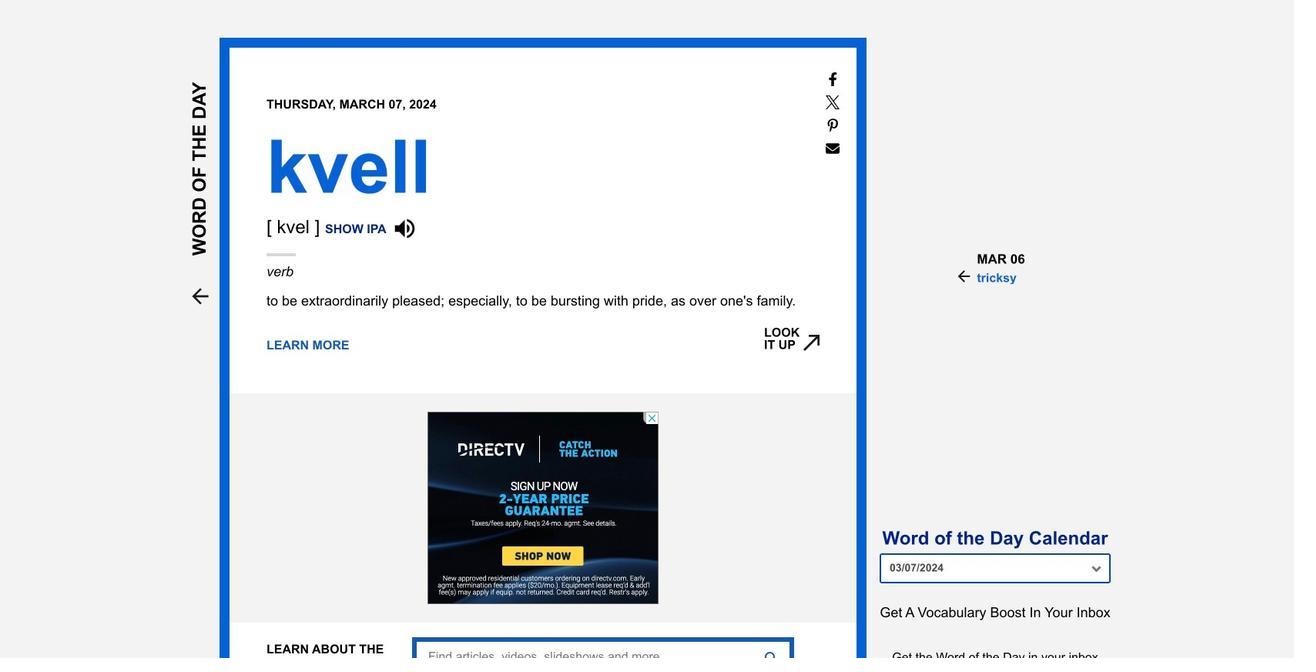 Task type: describe. For each thing, give the bounding box(es) containing it.
advertisement element
[[428, 412, 659, 605]]

Find articles, videos, slideshows and more text field
[[412, 638, 794, 659]]



Task type: vqa. For each thing, say whether or not it's contained in the screenshot.
Switch Site tab list
no



Task type: locate. For each thing, give the bounding box(es) containing it.
None search field
[[412, 638, 794, 659]]



